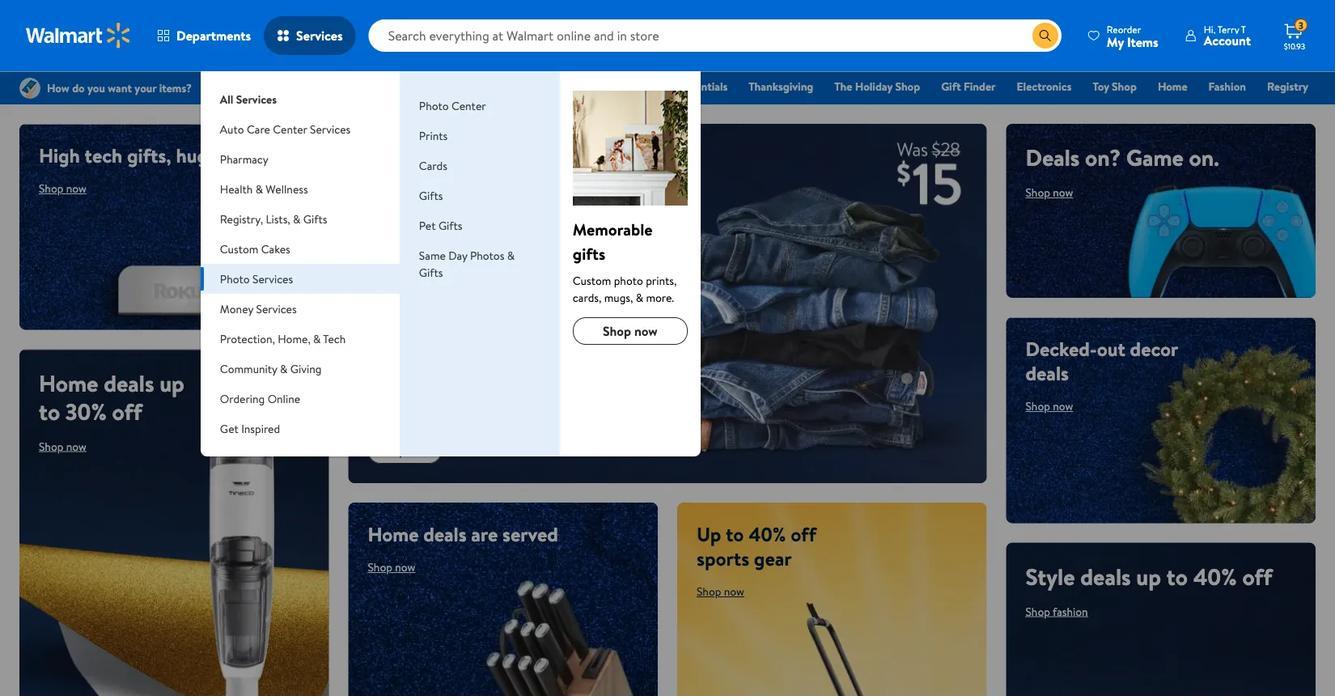 Task type: describe. For each thing, give the bounding box(es) containing it.
home deals are served
[[368, 520, 558, 547]]

get inspired
[[220, 420, 280, 436]]

gifts,
[[127, 142, 171, 169]]

now for save big!
[[408, 443, 429, 459]]

shop now for home deals up to 30% off
[[39, 438, 87, 454]]

big!
[[469, 358, 542, 422]]

services for photo services
[[252, 271, 293, 287]]

registry link
[[1260, 78, 1316, 95]]

holiday
[[855, 79, 893, 94]]

thanksgiving link
[[742, 78, 821, 95]]

registry
[[1267, 79, 1309, 94]]

departments
[[176, 27, 251, 45]]

toy
[[1093, 79, 1109, 94]]

shop now for deals on? game on.
[[1026, 185, 1074, 200]]

gifts inside dropdown button
[[303, 211, 327, 227]]

community
[[220, 361, 277, 376]]

hi,
[[1204, 22, 1216, 36]]

cards link
[[419, 157, 447, 173]]

savings
[[223, 142, 284, 169]]

money services
[[220, 301, 297, 316]]

out
[[1097, 335, 1126, 362]]

sports
[[697, 545, 750, 572]]

day
[[449, 247, 467, 263]]

shop for decked-out decor deals
[[1026, 398, 1050, 414]]

shop for home deals up to 30% off
[[39, 438, 63, 454]]

custom cakes
[[220, 241, 290, 257]]

all
[[220, 91, 233, 107]]

items
[[1127, 33, 1159, 51]]

cards,
[[573, 289, 602, 305]]

shop now link for home deals are served
[[368, 559, 416, 575]]

toy shop link
[[1086, 78, 1144, 95]]

shop now for save big!
[[381, 443, 429, 459]]

the
[[835, 79, 853, 94]]

shop now link for save big!
[[368, 438, 442, 464]]

shop for style deals up to 40% off
[[1026, 603, 1050, 619]]

style deals up to 40% off
[[1026, 560, 1273, 592]]

pet gifts link
[[419, 217, 463, 233]]

now for home deals up to 30% off
[[66, 438, 87, 454]]

shop now link for home deals up to 30% off
[[39, 438, 87, 454]]

services for money services
[[256, 301, 297, 316]]

photo services
[[220, 271, 293, 287]]

to inside "up to 40% off sports gear"
[[726, 520, 744, 547]]

gift finder link
[[934, 78, 1003, 95]]

now for up to 40% off sports gear
[[724, 583, 745, 599]]

home for home deals up to 30% off
[[39, 367, 98, 398]]

deals on? game on.
[[1026, 142, 1220, 173]]

gifts down cards link
[[419, 187, 443, 203]]

health & wellness button
[[201, 174, 400, 204]]

grocery & essentials
[[627, 79, 728, 94]]

shop now for high tech gifts, huge savings
[[39, 180, 87, 196]]

memorable
[[573, 218, 653, 240]]

now down more.
[[634, 322, 658, 340]]

black friday deals link
[[509, 78, 613, 95]]

photo
[[614, 272, 643, 288]]

& inside same day photos & gifts
[[507, 247, 515, 263]]

thanksgiving
[[749, 79, 814, 94]]

the holiday shop link
[[827, 78, 928, 95]]

custom inside dropdown button
[[220, 241, 258, 257]]

registry, lists, & gifts
[[220, 211, 327, 227]]

community & giving button
[[201, 354, 400, 384]]

auto
[[220, 121, 244, 137]]

off for style
[[1243, 560, 1273, 592]]

shop now link for up to 40% off sports gear
[[697, 583, 745, 599]]

deals for style deals up to 40% off
[[1081, 560, 1131, 592]]

home for home deals are served
[[368, 520, 419, 547]]

shop now link for decked-out decor deals
[[1026, 398, 1074, 414]]

1 vertical spatial 40%
[[1194, 560, 1237, 592]]

inspired
[[241, 420, 280, 436]]

reorder
[[1107, 22, 1141, 36]]

off for home
[[112, 395, 142, 427]]

one
[[1185, 101, 1209, 117]]

grocery & essentials link
[[620, 78, 735, 95]]

health & wellness
[[220, 181, 308, 197]]

0 horizontal spatial deals
[[579, 79, 606, 94]]

services inside dropdown button
[[310, 121, 351, 137]]

1 vertical spatial deals
[[1026, 142, 1080, 173]]

shop now link for deals on? game on.
[[1026, 185, 1074, 200]]

now for decked-out decor deals
[[1053, 398, 1074, 414]]

search icon image
[[1039, 29, 1052, 42]]

fashion
[[1209, 79, 1246, 94]]

shop now for decked-out decor deals
[[1026, 398, 1074, 414]]

& inside health & wellness dropdown button
[[256, 181, 263, 197]]

up for 30%
[[160, 367, 185, 398]]

online
[[268, 391, 300, 406]]

30%
[[65, 395, 107, 427]]

same
[[419, 247, 446, 263]]

pharmacy
[[220, 151, 269, 167]]

money
[[220, 301, 253, 316]]

up
[[697, 520, 721, 547]]

prints
[[419, 127, 448, 143]]

tech
[[85, 142, 122, 169]]

black friday deals
[[517, 79, 606, 94]]

decked-
[[1026, 335, 1097, 362]]

0 vertical spatial center
[[452, 98, 486, 113]]

& inside protection, home, & tech dropdown button
[[313, 331, 321, 346]]

& inside "registry, lists, & gifts" dropdown button
[[293, 211, 301, 227]]

now for high tech gifts, huge savings
[[66, 180, 87, 196]]

$10.93
[[1284, 40, 1306, 51]]

cakes
[[261, 241, 290, 257]]

grocery
[[627, 79, 667, 94]]

save big!
[[368, 358, 542, 422]]

tech
[[323, 331, 346, 346]]

game
[[1127, 142, 1184, 173]]

more.
[[646, 289, 674, 305]]

photo center
[[419, 98, 486, 113]]

gifts inside same day photos & gifts
[[419, 264, 443, 280]]

registry one debit
[[1185, 79, 1309, 117]]

40% inside "up to 40% off sports gear"
[[749, 520, 786, 547]]



Task type: vqa. For each thing, say whether or not it's contained in the screenshot.
Gift Finder link
yes



Task type: locate. For each thing, give the bounding box(es) containing it.
reorder my items
[[1107, 22, 1159, 51]]

1 horizontal spatial home
[[368, 520, 419, 547]]

prints,
[[646, 272, 677, 288]]

electronics link
[[1010, 78, 1079, 95]]

ordering online button
[[201, 384, 400, 414]]

shop now for up to 40% off sports gear
[[697, 583, 745, 599]]

now for deals on? game on.
[[1053, 185, 1074, 200]]

fashion
[[1053, 603, 1088, 619]]

hi, terry t account
[[1204, 22, 1251, 49]]

& right health
[[256, 181, 263, 197]]

gifts right pet
[[439, 217, 463, 233]]

0 horizontal spatial custom
[[220, 241, 258, 257]]

0 horizontal spatial 40%
[[749, 520, 786, 547]]

now down high
[[66, 180, 87, 196]]

home,
[[278, 331, 311, 346]]

photo center link
[[419, 98, 486, 113]]

gear
[[754, 545, 792, 572]]

to inside home deals up to 30% off
[[39, 395, 60, 427]]

photo inside photo services dropdown button
[[220, 271, 250, 287]]

photo services button
[[201, 264, 400, 294]]

home deals up to 30% off
[[39, 367, 185, 427]]

shop for deals on? game on.
[[1026, 185, 1050, 200]]

center inside auto care center services dropdown button
[[273, 121, 307, 137]]

to
[[39, 395, 60, 427], [726, 520, 744, 547], [1167, 560, 1188, 592]]

toy shop
[[1093, 79, 1137, 94]]

deals for home deals up to 30% off
[[104, 367, 154, 398]]

3
[[1299, 18, 1304, 32]]

deals right friday
[[579, 79, 606, 94]]

deals
[[579, 79, 606, 94], [1026, 142, 1080, 173]]

get inspired button
[[201, 414, 400, 444]]

fashion link
[[1202, 78, 1254, 95]]

auto care center services button
[[201, 114, 400, 144]]

Search search field
[[369, 19, 1062, 52]]

registry, lists, & gifts button
[[201, 204, 400, 234]]

style
[[1026, 560, 1075, 592]]

1 horizontal spatial 40%
[[1194, 560, 1237, 592]]

ordering online
[[220, 391, 300, 406]]

& right lists,
[[293, 211, 301, 227]]

services right all
[[236, 91, 277, 107]]

& right photos
[[507, 247, 515, 263]]

home for home
[[1158, 79, 1188, 94]]

essentials
[[680, 79, 728, 94]]

custom inside memorable gifts custom photo prints, cards, mugs, & more.
[[573, 272, 611, 288]]

1 horizontal spatial custom
[[573, 272, 611, 288]]

on.
[[1189, 142, 1220, 173]]

same day photos & gifts link
[[419, 247, 515, 280]]

care
[[247, 121, 270, 137]]

now down the 30%
[[66, 438, 87, 454]]

friday
[[546, 79, 576, 94]]

& inside community & giving dropdown button
[[280, 361, 288, 376]]

services inside popup button
[[296, 27, 343, 45]]

gift finder
[[941, 79, 996, 94]]

&
[[669, 79, 677, 94], [256, 181, 263, 197], [293, 211, 301, 227], [507, 247, 515, 263], [636, 289, 643, 305], [313, 331, 321, 346], [280, 361, 288, 376]]

services up protection, home, & tech
[[256, 301, 297, 316]]

t
[[1241, 22, 1246, 36]]

services down cakes
[[252, 271, 293, 287]]

1 vertical spatial custom
[[573, 272, 611, 288]]

0 vertical spatial deals
[[579, 79, 606, 94]]

all services link
[[201, 71, 400, 114]]

0 horizontal spatial photo
[[220, 271, 250, 287]]

1 vertical spatial to
[[726, 520, 744, 547]]

0 horizontal spatial to
[[39, 395, 60, 427]]

walmart image
[[26, 23, 131, 49]]

off inside "up to 40% off sports gear"
[[791, 520, 817, 547]]

1 vertical spatial photo
[[220, 271, 250, 287]]

decor
[[1130, 335, 1178, 362]]

finder
[[964, 79, 996, 94]]

to for style
[[1167, 560, 1188, 592]]

shop for home deals are served
[[368, 559, 392, 575]]

electronics
[[1017, 79, 1072, 94]]

photo for photo services
[[220, 271, 250, 287]]

0 vertical spatial home
[[1158, 79, 1188, 94]]

1 vertical spatial center
[[273, 121, 307, 137]]

1 vertical spatial off
[[791, 520, 817, 547]]

2 vertical spatial to
[[1167, 560, 1188, 592]]

services up all services link
[[296, 27, 343, 45]]

photo for photo center
[[419, 98, 449, 113]]

health
[[220, 181, 253, 197]]

ordering
[[220, 391, 265, 406]]

shop now for home deals are served
[[368, 559, 416, 575]]

deals inside decked-out decor deals
[[1026, 359, 1069, 387]]

1 horizontal spatial deals
[[1026, 142, 1080, 173]]

one debit link
[[1177, 100, 1247, 118]]

community & giving
[[220, 361, 322, 376]]

0 horizontal spatial off
[[112, 395, 142, 427]]

photo services image
[[573, 91, 688, 206]]

up for 40%
[[1137, 560, 1162, 592]]

0 horizontal spatial home
[[39, 367, 98, 398]]

& inside grocery & essentials link
[[669, 79, 677, 94]]

1 horizontal spatial center
[[452, 98, 486, 113]]

deals
[[1026, 359, 1069, 387], [104, 367, 154, 398], [423, 520, 467, 547], [1081, 560, 1131, 592]]

get
[[220, 420, 239, 436]]

shop for up to 40% off sports gear
[[697, 583, 721, 599]]

walmart+ link
[[1253, 100, 1316, 118]]

0 vertical spatial photo
[[419, 98, 449, 113]]

& right grocery
[[669, 79, 677, 94]]

black
[[517, 79, 543, 94]]

2 horizontal spatial off
[[1243, 560, 1273, 592]]

& left giving
[[280, 361, 288, 376]]

now down save
[[408, 443, 429, 459]]

cards
[[419, 157, 447, 173]]

custom
[[220, 241, 258, 257], [573, 272, 611, 288]]

shop for save big!
[[381, 443, 406, 459]]

now for home deals are served
[[395, 559, 416, 575]]

0 vertical spatial custom
[[220, 241, 258, 257]]

departments button
[[144, 16, 264, 55]]

0 vertical spatial to
[[39, 395, 60, 427]]

deals inside home deals up to 30% off
[[104, 367, 154, 398]]

& inside memorable gifts custom photo prints, cards, mugs, & more.
[[636, 289, 643, 305]]

deals for home deals are served
[[423, 520, 467, 547]]

custom up cards,
[[573, 272, 611, 288]]

home inside home deals up to 30% off
[[39, 367, 98, 398]]

high
[[39, 142, 80, 169]]

now down sports
[[724, 583, 745, 599]]

services up pharmacy dropdown button
[[310, 121, 351, 137]]

1 horizontal spatial to
[[726, 520, 744, 547]]

prints link
[[419, 127, 448, 143]]

0 horizontal spatial up
[[160, 367, 185, 398]]

0 vertical spatial up
[[160, 367, 185, 398]]

shop for high tech gifts, huge savings
[[39, 180, 63, 196]]

auto care center services
[[220, 121, 351, 137]]

protection, home, & tech button
[[201, 324, 400, 354]]

& left tech
[[313, 331, 321, 346]]

custom down registry,
[[220, 241, 258, 257]]

gifts link
[[419, 187, 443, 203]]

2 vertical spatial home
[[368, 520, 419, 547]]

walmart+
[[1260, 101, 1309, 117]]

shop now link for high tech gifts, huge savings
[[39, 180, 87, 196]]

shop
[[895, 79, 920, 94], [1112, 79, 1137, 94], [39, 180, 63, 196], [1026, 185, 1050, 200], [603, 322, 631, 340], [1026, 398, 1050, 414], [39, 438, 63, 454], [381, 443, 406, 459], [368, 559, 392, 575], [697, 583, 721, 599], [1026, 603, 1050, 619]]

off inside home deals up to 30% off
[[112, 395, 142, 427]]

shop now
[[39, 180, 87, 196], [1026, 185, 1074, 200], [603, 322, 658, 340], [1026, 398, 1074, 414], [39, 438, 87, 454], [381, 443, 429, 459], [368, 559, 416, 575], [697, 583, 745, 599]]

gifts down same
[[419, 264, 443, 280]]

custom cakes button
[[201, 234, 400, 264]]

gifts down health & wellness dropdown button
[[303, 211, 327, 227]]

mugs,
[[604, 289, 633, 305]]

1 horizontal spatial photo
[[419, 98, 449, 113]]

money services button
[[201, 294, 400, 324]]

pharmacy button
[[201, 144, 400, 174]]

center
[[452, 98, 486, 113], [273, 121, 307, 137]]

account
[[1204, 32, 1251, 49]]

debit
[[1212, 101, 1239, 117]]

0 vertical spatial off
[[112, 395, 142, 427]]

all services
[[220, 91, 277, 107]]

services for all services
[[236, 91, 277, 107]]

now down deals on? game on.
[[1053, 185, 1074, 200]]

now down decked-
[[1053, 398, 1074, 414]]

2 horizontal spatial to
[[1167, 560, 1188, 592]]

now down home deals are served
[[395, 559, 416, 575]]

photo
[[419, 98, 449, 113], [220, 271, 250, 287]]

40%
[[749, 520, 786, 547], [1194, 560, 1237, 592]]

1 horizontal spatial off
[[791, 520, 817, 547]]

on?
[[1085, 142, 1121, 173]]

terry
[[1218, 22, 1239, 36]]

to for home
[[39, 395, 60, 427]]

photo up "money"
[[220, 271, 250, 287]]

0 horizontal spatial center
[[273, 121, 307, 137]]

gift
[[941, 79, 961, 94]]

deals left on?
[[1026, 142, 1080, 173]]

2 vertical spatial off
[[1243, 560, 1273, 592]]

high tech gifts, huge savings
[[39, 142, 284, 169]]

now inside shop now link
[[408, 443, 429, 459]]

the holiday shop
[[835, 79, 920, 94]]

my
[[1107, 33, 1124, 51]]

services button
[[264, 16, 356, 55]]

1 vertical spatial up
[[1137, 560, 1162, 592]]

registry,
[[220, 211, 263, 227]]

protection,
[[220, 331, 275, 346]]

photos
[[470, 247, 505, 263]]

& down 'photo'
[[636, 289, 643, 305]]

up inside home deals up to 30% off
[[160, 367, 185, 398]]

Walmart Site-Wide search field
[[369, 19, 1062, 52]]

giving
[[290, 361, 322, 376]]

photo up prints
[[419, 98, 449, 113]]

1 vertical spatial home
[[39, 367, 98, 398]]

1 horizontal spatial up
[[1137, 560, 1162, 592]]

2 horizontal spatial home
[[1158, 79, 1188, 94]]

0 vertical spatial 40%
[[749, 520, 786, 547]]

services
[[296, 27, 343, 45], [236, 91, 277, 107], [310, 121, 351, 137], [252, 271, 293, 287], [256, 301, 297, 316]]



